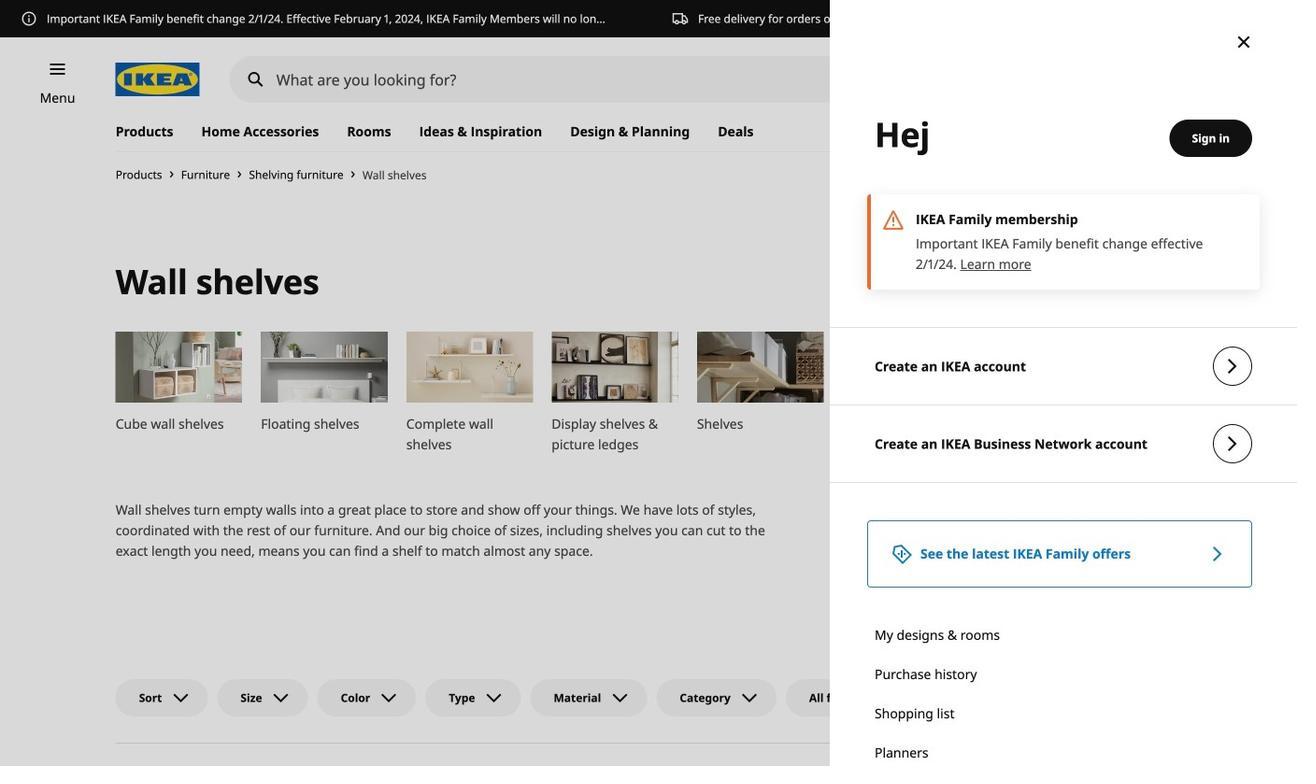 Task type: vqa. For each thing, say whether or not it's contained in the screenshot.
'Close menu' icon
yes



Task type: locate. For each thing, give the bounding box(es) containing it.
floating shelves image
[[261, 332, 388, 403]]

cube wall shelves image
[[116, 332, 242, 403]]

None search field
[[230, 56, 922, 103]]

navigation
[[97, 332, 1279, 493]]

close menu image
[[1233, 31, 1256, 53]]

boaxel system image
[[988, 332, 1115, 403]]



Task type: describe. For each thing, give the bounding box(es) containing it.
complete wall shelves image
[[406, 332, 533, 403]]

shelves image
[[697, 332, 824, 403]]

ikea logotype, go to start page image
[[116, 63, 200, 96]]

display shelves & picture ledges image
[[552, 332, 679, 403]]

brackets image
[[843, 332, 969, 403]]



